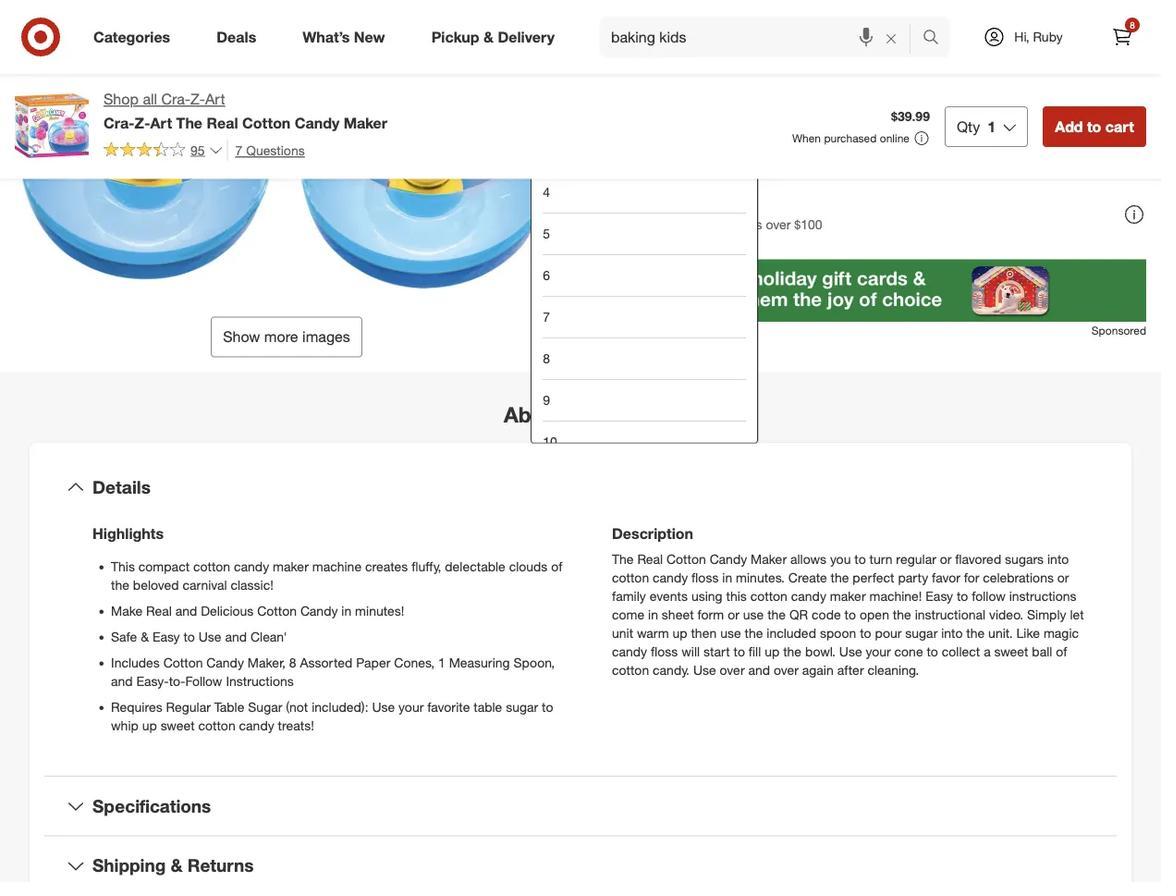 Task type: vqa. For each thing, say whether or not it's contained in the screenshot.
leftmost Peel
no



Task type: describe. For each thing, give the bounding box(es) containing it.
real inside shop all cra-z-art cra-z-art the real cotton candy maker
[[207, 114, 238, 132]]

the up fill at right
[[745, 625, 763, 641]]

use inside requires regular table sugar (not included): use your favorite table sugar to whip up sweet cotton candy treats!
[[372, 699, 395, 715]]

and down delicious
[[225, 629, 247, 645]]

orders
[[725, 217, 762, 233]]

maker inside shop all cra-z-art cra-z-art the real cotton candy maker
[[344, 114, 387, 132]]

candy inside requires regular table sugar (not included): use your favorite table sugar to whip up sweet cotton candy treats!
[[239, 717, 274, 734]]

favorite
[[427, 699, 470, 715]]

0 vertical spatial up
[[673, 625, 688, 641]]

to up spoon
[[845, 606, 856, 623]]

cotton down unit
[[612, 662, 649, 678]]

form
[[698, 606, 724, 623]]

7 inside 1 4 5 6 7 8 9 10
[[543, 309, 550, 325]]

beloved
[[133, 577, 179, 593]]

specifications
[[92, 795, 211, 816]]

cotton up family
[[612, 570, 649, 586]]

candy inside description the real cotton candy maker allows you to turn regular or flavored sugars into cotton candy floss in minutes. create the perfect party favor for celebrations or family events using this cotton candy maker machine! easy to follow instructions come in sheet form or use the qr code to open the instructional video. simply let unit warm up then use the included spoon to pour sugar into the unit. like magic candy floss will start to fill up the bowl. use your cone to collect a sweet ball of cotton candy. use over and over again after cleaning.
[[710, 551, 747, 567]]

-
[[800, 48, 805, 64]]

purchased
[[824, 131, 877, 145]]

the down included
[[783, 643, 802, 660]]

regular
[[896, 551, 936, 567]]

5
[[543, 225, 550, 241]]

to down add item
[[1087, 117, 1102, 135]]

over down start on the bottom
[[720, 662, 745, 678]]

events
[[650, 588, 688, 604]]

ruby
[[1033, 29, 1063, 45]]

to inside requires regular table sugar (not included): use your favorite table sugar to whip up sweet cotton candy treats!
[[542, 699, 553, 715]]

1 down under
[[988, 117, 996, 135]]

$100
[[795, 217, 822, 233]]

clouds
[[509, 558, 548, 575]]

the inside shop all cra-z-art cra-z-art the real cotton candy maker
[[176, 114, 203, 132]]

sugar inside description the real cotton candy maker allows you to turn regular or flavored sugars into cotton candy floss in minutes. create the perfect party favor for celebrations or family events using this cotton candy maker machine! easy to follow instructions come in sheet form or use the qr code to open the instructional video. simply let unit warm up then use the included spoon to pour sugar into the unit. like magic candy floss will start to fill up the bowl. use your cone to collect a sweet ball of cotton candy. use over and over again after cleaning.
[[905, 625, 938, 641]]

add for the bottommost add to cart button
[[1055, 117, 1083, 135]]

1 vertical spatial qty
[[957, 117, 980, 135]]

about
[[504, 402, 564, 427]]

& for shipping
[[171, 855, 183, 876]]

0 vertical spatial add to cart button
[[701, 0, 1047, 30]]

small
[[809, 48, 839, 64]]

and up safe & easy to use and clean'
[[175, 603, 197, 619]]

shipping
[[92, 855, 166, 876]]

to right "you"
[[855, 551, 866, 567]]

to right cone
[[927, 643, 938, 660]]

1 horizontal spatial z-
[[190, 90, 205, 108]]

pay over time on orders over $100
[[640, 195, 822, 233]]

choking
[[708, 48, 753, 64]]

1 vertical spatial into
[[941, 625, 963, 641]]

to down open
[[860, 625, 872, 641]]

cotton inside requires regular table sugar (not included): use your favorite table sugar to whip up sweet cotton candy treats!
[[198, 717, 235, 734]]

the left qr
[[768, 606, 786, 623]]

1 horizontal spatial into
[[1048, 551, 1069, 567]]

images
[[302, 328, 350, 346]]

to left fill at right
[[734, 643, 745, 660]]

$39.99
[[891, 108, 930, 124]]

celebrations
[[983, 570, 1054, 586]]

pour
[[875, 625, 902, 641]]

shipping & returns
[[92, 855, 254, 876]]

again
[[802, 662, 834, 678]]

cart for the top add to cart button
[[885, 1, 914, 19]]

7 link
[[543, 296, 746, 337]]

for inside description the real cotton candy maker allows you to turn regular or flavored sugars into cotton candy floss in minutes. create the perfect party favor for celebrations or family events using this cotton candy maker machine! easy to follow instructions come in sheet form or use the qr code to open the instructional video. simply let unit warm up then use the included spoon to pour sugar into the unit. like magic candy floss will start to fill up the bowl. use your cone to collect a sweet ball of cotton candy. use over and over again after cleaning.
[[964, 570, 980, 586]]

1 horizontal spatial 8 link
[[1102, 17, 1143, 57]]

delivery
[[498, 28, 555, 46]]

0 vertical spatial this
[[570, 402, 607, 427]]

candy down the this compact cotton candy maker machine creates fluffy, delectable clouds of the beloved carnival classic!
[[300, 603, 338, 619]]

0 horizontal spatial qty 1
[[615, 1, 654, 19]]

cotton inside the this compact cotton candy maker machine creates fluffy, delectable clouds of the beloved carnival classic!
[[193, 558, 230, 575]]

candy.
[[653, 662, 690, 678]]

to up instructional
[[957, 588, 968, 604]]

1 vertical spatial art
[[150, 114, 172, 132]]

candy down unit
[[612, 643, 647, 660]]

categories
[[93, 28, 170, 46]]

measuring
[[449, 655, 510, 671]]

6
[[543, 267, 550, 283]]

image gallery element
[[15, 0, 558, 357]]

come
[[612, 606, 645, 623]]

cotton up the "clean'"
[[257, 603, 297, 619]]

maker,
[[248, 655, 286, 671]]

1 vertical spatial item
[[613, 402, 658, 427]]

0 horizontal spatial real
[[146, 603, 172, 619]]

time
[[704, 195, 735, 213]]

advertisement region
[[603, 260, 1147, 322]]

compact
[[139, 558, 190, 575]]

use down delicious
[[199, 629, 222, 645]]

0 horizontal spatial use
[[720, 625, 741, 641]]

delectable
[[445, 558, 506, 575]]

1 horizontal spatial art
[[205, 90, 225, 108]]

description
[[612, 524, 693, 542]]

warm
[[637, 625, 669, 641]]

machine
[[312, 558, 362, 575]]

family
[[612, 588, 646, 604]]

what's
[[303, 28, 350, 46]]

1 vertical spatial z-
[[135, 114, 150, 132]]

about this item
[[504, 402, 658, 427]]

4
[[543, 184, 550, 200]]

real inside description the real cotton candy maker allows you to turn regular or flavored sugars into cotton candy floss in minutes. create the perfect party favor for celebrations or family events using this cotton candy maker machine! easy to follow instructions come in sheet form or use the qr code to open the instructional video. simply let unit warm up then use the included spoon to pour sugar into the unit. like magic candy floss will start to fill up the bowl. use your cone to collect a sweet ball of cotton candy. use over and over again after cleaning.
[[637, 551, 663, 567]]

candy inside includes cotton candy maker, 8 assorted paper cones, 1 measuring spoon, and easy-to-follow instructions
[[207, 655, 244, 671]]

1 horizontal spatial or
[[940, 551, 952, 567]]

1 vertical spatial 8 link
[[543, 337, 746, 379]]

this inside description the real cotton candy maker allows you to turn regular or flavored sugars into cotton candy floss in minutes. create the perfect party favor for celebrations or family events using this cotton candy maker machine! easy to follow instructions come in sheet form or use the qr code to open the instructional video. simply let unit warm up then use the included spoon to pour sugar into the unit. like magic candy floss will start to fill up the bowl. use your cone to collect a sweet ball of cotton candy. use over and over again after cleaning.
[[726, 588, 747, 604]]

table
[[214, 699, 244, 715]]

7 questions link
[[227, 139, 305, 161]]

shop all cra-z-art cra-z-art the real cotton candy maker
[[104, 90, 387, 132]]

1 up warning:
[[646, 1, 654, 19]]

classic!
[[231, 577, 274, 593]]

minutes!
[[355, 603, 404, 619]]

using
[[692, 588, 723, 604]]

not
[[879, 48, 900, 64]]

more
[[264, 328, 298, 346]]

1 horizontal spatial in
[[648, 606, 658, 623]]

when
[[792, 131, 821, 145]]

categories link
[[78, 17, 193, 57]]

9 link
[[543, 379, 746, 420]]

the up a
[[967, 625, 985, 641]]

online
[[880, 131, 910, 145]]

cleaning.
[[868, 662, 919, 678]]

new
[[354, 28, 385, 46]]

hazard
[[757, 48, 796, 64]]

0 horizontal spatial 7
[[235, 142, 243, 158]]

perfect
[[853, 570, 895, 586]]

cotton inside description the real cotton candy maker allows you to turn regular or flavored sugars into cotton candy floss in minutes. create the perfect party favor for celebrations or family events using this cotton candy maker machine! easy to follow instructions come in sheet form or use the qr code to open the instructional video. simply let unit warm up then use the included spoon to pour sugar into the unit. like magic candy floss will start to fill up the bowl. use your cone to collect a sweet ball of cotton candy. use over and over again after cleaning.
[[667, 551, 706, 567]]

2 horizontal spatial in
[[722, 570, 732, 586]]

included
[[767, 625, 816, 641]]

when purchased online
[[792, 131, 910, 145]]

parts.
[[842, 48, 875, 64]]

code
[[812, 606, 841, 623]]

details
[[92, 476, 151, 498]]

party
[[898, 570, 928, 586]]

sponsored
[[1092, 324, 1147, 338]]

sugar
[[248, 699, 282, 715]]

& for pickup
[[484, 28, 494, 46]]

unit.
[[989, 625, 1013, 641]]

what's new link
[[287, 17, 408, 57]]

returns
[[188, 855, 254, 876]]

candy up events
[[653, 570, 688, 586]]

of inside the this compact cotton candy maker machine creates fluffy, delectable clouds of the beloved carnival classic!
[[551, 558, 563, 575]]

requires
[[111, 699, 162, 715]]

over left again
[[774, 662, 799, 678]]

a
[[984, 643, 991, 660]]

0 horizontal spatial qty
[[615, 1, 638, 19]]

turn
[[870, 551, 893, 567]]

instructions
[[226, 673, 294, 689]]

maker inside the this compact cotton candy maker machine creates fluffy, delectable clouds of the beloved carnival classic!
[[273, 558, 309, 575]]

follow
[[185, 673, 222, 689]]

spoon
[[820, 625, 857, 641]]

search button
[[914, 17, 959, 61]]

collect
[[942, 643, 980, 660]]



Task type: locate. For each thing, give the bounding box(es) containing it.
qty 1
[[615, 1, 654, 19], [957, 117, 996, 135]]

1 vertical spatial add to cart
[[1055, 117, 1135, 135]]

machine!
[[870, 588, 922, 604]]

& inside pickup & delivery "link"
[[484, 28, 494, 46]]

1 vertical spatial easy
[[152, 629, 180, 645]]

0 horizontal spatial floss
[[651, 643, 678, 660]]

cart down add item
[[1106, 117, 1135, 135]]

0 vertical spatial into
[[1048, 551, 1069, 567]]

1 vertical spatial this
[[726, 588, 747, 604]]

1 horizontal spatial cra-
[[161, 90, 190, 108]]

0 horizontal spatial the
[[176, 114, 203, 132]]

up down requires
[[142, 717, 157, 734]]

your inside description the real cotton candy maker allows you to turn regular or flavored sugars into cotton candy floss in minutes. create the perfect party favor for celebrations or family events using this cotton candy maker machine! easy to follow instructions come in sheet form or use the qr code to open the instructional video. simply let unit warm up then use the included spoon to pour sugar into the unit. like magic candy floss will start to fill up the bowl. use your cone to collect a sweet ball of cotton candy. use over and over again after cleaning.
[[866, 643, 891, 660]]

over left "$100"
[[766, 217, 791, 233]]

1 horizontal spatial qty
[[957, 117, 980, 135]]

of down the magic
[[1056, 643, 1067, 660]]

0 horizontal spatial your
[[399, 699, 424, 715]]

1 vertical spatial &
[[141, 629, 149, 645]]

qty 1 up 1 link
[[615, 1, 654, 19]]

this right the 9
[[570, 402, 607, 427]]

1 horizontal spatial maker
[[751, 551, 787, 567]]

cotton down "minutes."
[[751, 588, 788, 604]]

candy inside shop all cra-z-art cra-z-art the real cotton candy maker
[[295, 114, 340, 132]]

sugar inside requires regular table sugar (not included): use your favorite table sugar to whip up sweet cotton candy treats!
[[506, 699, 538, 715]]

cotton up 7 questions link
[[242, 114, 291, 132]]

to up to- at the left bottom of the page
[[184, 629, 195, 645]]

1 horizontal spatial your
[[866, 643, 891, 660]]

your down pour
[[866, 643, 891, 660]]

add to cart for the bottommost add to cart button
[[1055, 117, 1135, 135]]

1 vertical spatial 8
[[543, 350, 550, 366]]

1 vertical spatial maker
[[751, 551, 787, 567]]

use right the included): at the bottom of the page
[[372, 699, 395, 715]]

1 horizontal spatial add
[[1055, 117, 1083, 135]]

2 vertical spatial real
[[146, 603, 172, 619]]

0 horizontal spatial sugar
[[506, 699, 538, 715]]

and down includes
[[111, 673, 133, 689]]

8 up add item
[[1130, 19, 1135, 31]]

to
[[866, 1, 881, 19], [1087, 117, 1102, 135], [855, 551, 866, 567], [957, 588, 968, 604], [845, 606, 856, 623], [860, 625, 872, 641], [184, 629, 195, 645], [734, 643, 745, 660], [927, 643, 938, 660], [542, 699, 553, 715]]

real
[[207, 114, 238, 132], [637, 551, 663, 567], [146, 603, 172, 619]]

safe & easy to use and clean'
[[111, 629, 287, 645]]

instructional
[[915, 606, 986, 623]]

maker
[[273, 558, 309, 575], [830, 588, 866, 604]]

1 vertical spatial cra-
[[104, 114, 135, 132]]

over right pay
[[670, 195, 700, 213]]

use up fill at right
[[743, 606, 764, 623]]

1 horizontal spatial qty 1
[[957, 117, 996, 135]]

0 vertical spatial cra-
[[161, 90, 190, 108]]

1 vertical spatial add
[[1093, 97, 1114, 111]]

0 vertical spatial the
[[176, 114, 203, 132]]

8 link down the 6 'link'
[[543, 337, 746, 379]]

your inside requires regular table sugar (not included): use your favorite table sugar to whip up sweet cotton candy treats!
[[399, 699, 424, 715]]

for right not
[[904, 48, 919, 64]]

up inside requires regular table sugar (not included): use your favorite table sugar to whip up sweet cotton candy treats!
[[142, 717, 157, 734]]

up right fill at right
[[765, 643, 780, 660]]

to down spoon,
[[542, 699, 553, 715]]

the up 95
[[176, 114, 203, 132]]

0 horizontal spatial &
[[141, 629, 149, 645]]

the inside the this compact cotton candy maker machine creates fluffy, delectable clouds of the beloved carnival classic!
[[111, 577, 129, 593]]

of
[[551, 558, 563, 575], [1056, 643, 1067, 660]]

cotton
[[242, 114, 291, 132], [667, 551, 706, 567], [257, 603, 297, 619], [163, 655, 203, 671]]

& left returns
[[171, 855, 183, 876]]

art right "all"
[[205, 90, 225, 108]]

paper
[[356, 655, 391, 671]]

6 link
[[543, 254, 746, 296]]

spoon,
[[514, 655, 555, 671]]

1 horizontal spatial cart
[[1106, 117, 1135, 135]]

candy
[[295, 114, 340, 132], [710, 551, 747, 567], [300, 603, 338, 619], [207, 655, 244, 671]]

specifications button
[[44, 777, 1117, 836]]

1 horizontal spatial of
[[1056, 643, 1067, 660]]

7 questions
[[235, 142, 305, 158]]

included):
[[312, 699, 369, 715]]

cra-z-art the real cotton candy maker, 3 of 14 image
[[15, 0, 279, 23]]

10 link
[[543, 420, 746, 462]]

& right pickup
[[484, 28, 494, 46]]

use down start on the bottom
[[693, 662, 716, 678]]

creates
[[365, 558, 408, 575]]

cone
[[895, 643, 923, 660]]

the
[[176, 114, 203, 132], [612, 551, 634, 567]]

simply
[[1027, 606, 1067, 623]]

candy down sugar
[[239, 717, 274, 734]]

0 horizontal spatial for
[[904, 48, 919, 64]]

includes
[[111, 655, 160, 671]]

this
[[111, 558, 135, 575]]

2 vertical spatial or
[[728, 606, 740, 623]]

item inside button
[[1117, 97, 1138, 111]]

candy down create
[[791, 588, 827, 604]]

1 vertical spatial your
[[399, 699, 424, 715]]

floss up candy.
[[651, 643, 678, 660]]

the
[[831, 570, 849, 586], [111, 577, 129, 593], [768, 606, 786, 623], [893, 606, 911, 623], [745, 625, 763, 641], [967, 625, 985, 641], [783, 643, 802, 660]]

in up 'warm'
[[648, 606, 658, 623]]

What can we help you find? suggestions appear below search field
[[600, 17, 927, 57]]

add item
[[1093, 97, 1138, 111]]

favor
[[932, 570, 961, 586]]

bowl.
[[805, 643, 836, 660]]

description the real cotton candy maker allows you to turn regular or flavored sugars into cotton candy floss in minutes. create the perfect party favor for celebrations or family events using this cotton candy maker machine! easy to follow instructions come in sheet form or use the qr code to open the instructional video. simply let unit warm up then use the included spoon to pour sugar into the unit. like magic candy floss will start to fill up the bowl. use your cone to collect a sweet ball of cotton candy. use over and over again after cleaning.
[[612, 524, 1084, 678]]

you
[[830, 551, 851, 567]]

maker up code
[[830, 588, 866, 604]]

real up 7 questions link
[[207, 114, 238, 132]]

assorted
[[300, 655, 353, 671]]

0 vertical spatial maker
[[344, 114, 387, 132]]

0 vertical spatial sugar
[[905, 625, 938, 641]]

this compact cotton candy maker machine creates fluffy, delectable clouds of the beloved carnival classic!
[[111, 558, 563, 593]]

or up 'favor'
[[940, 551, 952, 567]]

candy up classic!
[[234, 558, 269, 575]]

cra- right "all"
[[161, 90, 190, 108]]

0 horizontal spatial add
[[834, 1, 862, 19]]

10
[[543, 433, 557, 450]]

1 vertical spatial of
[[1056, 643, 1067, 660]]

&
[[484, 28, 494, 46], [141, 629, 149, 645], [171, 855, 183, 876]]

add to cart up parts.
[[834, 1, 914, 19]]

highlights
[[92, 524, 164, 542]]

pickup & delivery link
[[416, 17, 578, 57]]

1 horizontal spatial sugar
[[905, 625, 938, 641]]

cotton inside includes cotton candy maker, 8 assorted paper cones, 1 measuring spoon, and easy-to-follow instructions
[[163, 655, 203, 671]]

0 horizontal spatial or
[[728, 606, 740, 623]]

candy up follow
[[207, 655, 244, 671]]

1 down "delivery"
[[543, 58, 550, 75]]

add item button
[[1068, 89, 1147, 119]]

0 horizontal spatial art
[[150, 114, 172, 132]]

2 vertical spatial 8
[[289, 655, 296, 671]]

the inside description the real cotton candy maker allows you to turn regular or flavored sugars into cotton candy floss in minutes. create the perfect party favor for celebrations or family events using this cotton candy maker machine! easy to follow instructions come in sheet form or use the qr code to open the instructional video. simply let unit warm up then use the included spoon to pour sugar into the unit. like magic candy floss will start to fill up the bowl. use your cone to collect a sweet ball of cotton candy. use over and over again after cleaning.
[[612, 551, 634, 567]]

0 vertical spatial use
[[743, 606, 764, 623]]

1 vertical spatial floss
[[651, 643, 678, 660]]

candy inside the this compact cotton candy maker machine creates fluffy, delectable clouds of the beloved carnival classic!
[[234, 558, 269, 575]]

maker up classic!
[[273, 558, 309, 575]]

7 left questions
[[235, 142, 243, 158]]

0 horizontal spatial into
[[941, 625, 963, 641]]

easy down 'favor'
[[926, 588, 953, 604]]

the up family
[[612, 551, 634, 567]]

0 horizontal spatial cra-
[[104, 114, 135, 132]]

floss up using
[[692, 570, 719, 586]]

cotton inside shop all cra-z-art cra-z-art the real cotton candy maker
[[242, 114, 291, 132]]

or right form
[[728, 606, 740, 623]]

0 horizontal spatial in
[[342, 603, 352, 619]]

1
[[646, 1, 654, 19], [543, 58, 550, 75], [988, 117, 996, 135], [438, 655, 446, 671]]

maker down new
[[344, 114, 387, 132]]

warning: choking hazard - small parts. not for children under 3 yrs.
[[640, 48, 1041, 64]]

1 vertical spatial for
[[964, 570, 980, 586]]

2 horizontal spatial real
[[637, 551, 663, 567]]

2 horizontal spatial up
[[765, 643, 780, 660]]

flavored
[[955, 551, 1002, 567]]

1 horizontal spatial up
[[673, 625, 688, 641]]

cotton
[[193, 558, 230, 575], [612, 570, 649, 586], [751, 588, 788, 604], [612, 662, 649, 678], [198, 717, 235, 734]]

art down "all"
[[150, 114, 172, 132]]

0 horizontal spatial easy
[[152, 629, 180, 645]]

1 vertical spatial add to cart button
[[1043, 106, 1147, 147]]

0 vertical spatial 8
[[1130, 19, 1135, 31]]

1 vertical spatial cart
[[1106, 117, 1135, 135]]

0 vertical spatial for
[[904, 48, 919, 64]]

maker up "minutes."
[[751, 551, 787, 567]]

and inside description the real cotton candy maker allows you to turn regular or flavored sugars into cotton candy floss in minutes. create the perfect party favor for celebrations or family events using this cotton candy maker machine! easy to follow instructions come in sheet form or use the qr code to open the instructional video. simply let unit warm up then use the included spoon to pour sugar into the unit. like magic candy floss will start to fill up the bowl. use your cone to collect a sweet ball of cotton candy. use over and over again after cleaning.
[[748, 662, 770, 678]]

cotton up events
[[667, 551, 706, 567]]

2 horizontal spatial 8
[[1130, 19, 1135, 31]]

use
[[199, 629, 222, 645], [839, 643, 862, 660], [693, 662, 716, 678], [372, 699, 395, 715]]

sweet
[[994, 643, 1029, 660], [161, 717, 195, 734]]

video.
[[989, 606, 1024, 623]]

allows
[[791, 551, 827, 567]]

use up start on the bottom
[[720, 625, 741, 641]]

this right using
[[726, 588, 747, 604]]

sugar right table
[[506, 699, 538, 715]]

8 inside 1 4 5 6 7 8 9 10
[[543, 350, 550, 366]]

open
[[860, 606, 889, 623]]

0 horizontal spatial this
[[570, 402, 607, 427]]

cart for the bottommost add to cart button
[[1106, 117, 1135, 135]]

1 horizontal spatial this
[[726, 588, 747, 604]]

sweet inside description the real cotton candy maker allows you to turn regular or flavored sugars into cotton candy floss in minutes. create the perfect party favor for celebrations or family events using this cotton candy maker machine! easy to follow instructions come in sheet form or use the qr code to open the instructional video. simply let unit warm up then use the included spoon to pour sugar into the unit. like magic candy floss will start to fill up the bowl. use your cone to collect a sweet ball of cotton candy. use over and over again after cleaning.
[[994, 643, 1029, 660]]

0 vertical spatial qty
[[615, 1, 638, 19]]

0 horizontal spatial z-
[[135, 114, 150, 132]]

1 inside includes cotton candy maker, 8 assorted paper cones, 1 measuring spoon, and easy-to-follow instructions
[[438, 655, 446, 671]]

z- down "all"
[[135, 114, 150, 132]]

art
[[205, 90, 225, 108], [150, 114, 172, 132]]

in left minutes!
[[342, 603, 352, 619]]

0 vertical spatial easy
[[926, 588, 953, 604]]

the down machine!
[[893, 606, 911, 623]]

of right the clouds
[[551, 558, 563, 575]]

1 horizontal spatial maker
[[830, 588, 866, 604]]

2 vertical spatial &
[[171, 855, 183, 876]]

or up instructions
[[1058, 570, 1069, 586]]

sweet down regular at the bottom
[[161, 717, 195, 734]]

easy inside description the real cotton candy maker allows you to turn regular or flavored sugars into cotton candy floss in minutes. create the perfect party favor for celebrations or family events using this cotton candy maker machine! easy to follow instructions come in sheet form or use the qr code to open the instructional video. simply let unit warm up then use the included spoon to pour sugar into the unit. like magic candy floss will start to fill up the bowl. use your cone to collect a sweet ball of cotton candy. use over and over again after cleaning.
[[926, 588, 953, 604]]

cart
[[885, 1, 914, 19], [1106, 117, 1135, 135]]

9
[[543, 392, 550, 408]]

for down the flavored on the bottom right
[[964, 570, 980, 586]]

add to cart for the top add to cart button
[[834, 1, 914, 19]]

cra- down the "shop"
[[104, 114, 135, 132]]

0 vertical spatial of
[[551, 558, 563, 575]]

safe
[[111, 629, 137, 645]]

warning:
[[640, 48, 704, 64]]

1 horizontal spatial 7
[[543, 309, 550, 325]]

0 horizontal spatial 8 link
[[543, 337, 746, 379]]

add for the top add to cart button
[[834, 1, 862, 19]]

add to cart
[[834, 1, 914, 19], [1055, 117, 1135, 135]]

0 horizontal spatial up
[[142, 717, 157, 734]]

0 vertical spatial &
[[484, 28, 494, 46]]

cones,
[[394, 655, 435, 671]]

1 vertical spatial the
[[612, 551, 634, 567]]

0 horizontal spatial maker
[[344, 114, 387, 132]]

maker inside description the real cotton candy maker allows you to turn regular or flavored sugars into cotton candy floss in minutes. create the perfect party favor for celebrations or family events using this cotton candy maker machine! easy to follow instructions come in sheet form or use the qr code to open the instructional video. simply let unit warm up then use the included spoon to pour sugar into the unit. like magic candy floss will start to fill up the bowl. use your cone to collect a sweet ball of cotton candy. use over and over again after cleaning.
[[751, 551, 787, 567]]

7 down 6
[[543, 309, 550, 325]]

cotton down table
[[198, 717, 235, 734]]

0 vertical spatial add
[[834, 1, 862, 19]]

8 up the 9
[[543, 350, 550, 366]]

the down "you"
[[831, 570, 849, 586]]

like
[[1017, 625, 1040, 641]]

0 horizontal spatial 8
[[289, 655, 296, 671]]

clean'
[[251, 629, 287, 645]]

hi,
[[1015, 29, 1030, 45]]

1 4 5 6 7 8 9 10
[[543, 58, 557, 450]]

1 vertical spatial qty 1
[[957, 117, 996, 135]]

easy up includes
[[152, 629, 180, 645]]

maker inside description the real cotton candy maker allows you to turn regular or flavored sugars into cotton candy floss in minutes. create the perfect party favor for celebrations or family events using this cotton candy maker machine! easy to follow instructions come in sheet form or use the qr code to open the instructional video. simply let unit warm up then use the included spoon to pour sugar into the unit. like magic candy floss will start to fill up the bowl. use your cone to collect a sweet ball of cotton candy. use over and over again after cleaning.
[[830, 588, 866, 604]]

qty 1 right $39.99 at right
[[957, 117, 996, 135]]

0 vertical spatial cart
[[885, 1, 914, 19]]

2 horizontal spatial or
[[1058, 570, 1069, 586]]

1 vertical spatial or
[[1058, 570, 1069, 586]]

0 vertical spatial or
[[940, 551, 952, 567]]

cra-z-art the real cotton candy maker, 5 of 14 image
[[15, 37, 279, 302]]

candy up questions
[[295, 114, 340, 132]]

1 horizontal spatial for
[[964, 570, 980, 586]]

cart up not
[[885, 1, 914, 19]]

easy
[[926, 588, 953, 604], [152, 629, 180, 645]]

and inside includes cotton candy maker, 8 assorted paper cones, 1 measuring spoon, and easy-to-follow instructions
[[111, 673, 133, 689]]

8 right maker,
[[289, 655, 296, 671]]

8 inside includes cotton candy maker, 8 assorted paper cones, 1 measuring spoon, and easy-to-follow instructions
[[289, 655, 296, 671]]

use up after
[[839, 643, 862, 660]]

to up parts.
[[866, 1, 881, 19]]

sugar
[[905, 625, 938, 641], [506, 699, 538, 715]]

add to cart down add item
[[1055, 117, 1135, 135]]

hi, ruby
[[1015, 29, 1063, 45]]

1 vertical spatial use
[[720, 625, 741, 641]]

1 horizontal spatial add to cart
[[1055, 117, 1135, 135]]

0 vertical spatial 8 link
[[1102, 17, 1143, 57]]

1 vertical spatial 7
[[543, 309, 550, 325]]

0 horizontal spatial maker
[[273, 558, 309, 575]]

will
[[682, 643, 700, 660]]

image of cra-z-art the real cotton candy maker image
[[15, 89, 89, 163]]

1 vertical spatial up
[[765, 643, 780, 660]]

0 vertical spatial real
[[207, 114, 238, 132]]

candy up "minutes."
[[710, 551, 747, 567]]

up down the sheet
[[673, 625, 688, 641]]

& inside the shipping & returns dropdown button
[[171, 855, 183, 876]]

1 horizontal spatial item
[[1117, 97, 1138, 111]]

qty
[[615, 1, 638, 19], [957, 117, 980, 135]]

z- right "all"
[[190, 90, 205, 108]]

qr
[[790, 606, 808, 623]]

0 horizontal spatial of
[[551, 558, 563, 575]]

sugars
[[1005, 551, 1044, 567]]

1 inside 1 4 5 6 7 8 9 10
[[543, 58, 550, 75]]

1 vertical spatial maker
[[830, 588, 866, 604]]

8
[[1130, 19, 1135, 31], [543, 350, 550, 366], [289, 655, 296, 671]]

0 vertical spatial floss
[[692, 570, 719, 586]]

all
[[143, 90, 157, 108]]

0 horizontal spatial sweet
[[161, 717, 195, 734]]

pickup & delivery
[[431, 28, 555, 46]]

in up using
[[722, 570, 732, 586]]

of inside description the real cotton candy maker allows you to turn regular or flavored sugars into cotton candy floss in minutes. create the perfect party favor for celebrations or family events using this cotton candy maker machine! easy to follow instructions come in sheet form or use the qr code to open the instructional video. simply let unit warm up then use the included spoon to pour sugar into the unit. like magic candy floss will start to fill up the bowl. use your cone to collect a sweet ball of cotton candy. use over and over again after cleaning.
[[1056, 643, 1067, 660]]

ball
[[1032, 643, 1053, 660]]

2 horizontal spatial &
[[484, 28, 494, 46]]

& right safe
[[141, 629, 149, 645]]

0 horizontal spatial add to cart
[[834, 1, 914, 19]]

qty right $39.99 at right
[[957, 117, 980, 135]]

delicious
[[201, 603, 254, 619]]

cotton up to- at the left bottom of the page
[[163, 655, 203, 671]]

2 vertical spatial up
[[142, 717, 157, 734]]

8 link up add item
[[1102, 17, 1143, 57]]

real down the description
[[637, 551, 663, 567]]

& for safe
[[141, 629, 149, 645]]

1 horizontal spatial &
[[171, 855, 183, 876]]

search
[[914, 30, 959, 48]]

cra-z-art the real cotton candy maker, 6 of 14 image
[[294, 37, 558, 302]]

sheet
[[662, 606, 694, 623]]

into right sugars
[[1048, 551, 1069, 567]]

sweet inside requires regular table sugar (not included): use your favorite table sugar to whip up sweet cotton candy treats!
[[161, 717, 195, 734]]



